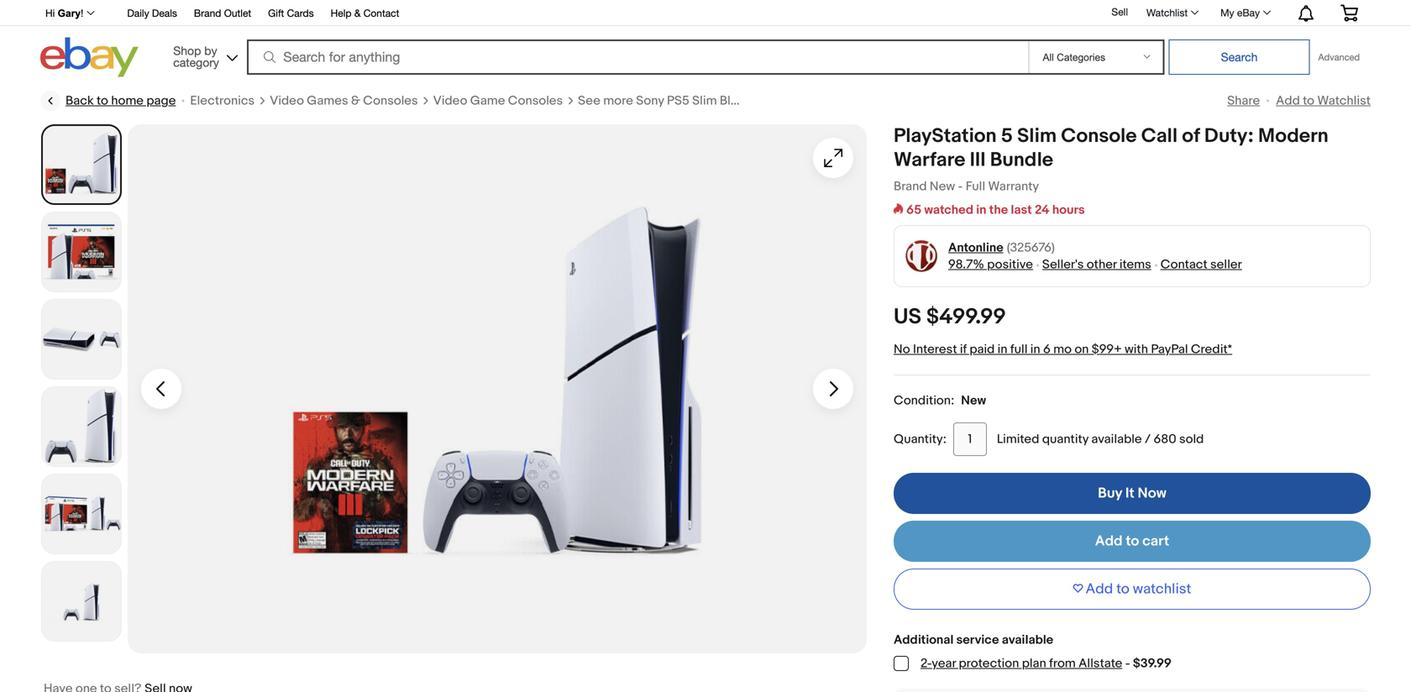 Task type: describe. For each thing, give the bounding box(es) containing it.
to for watchlist
[[1303, 93, 1315, 108]]

quantity:
[[894, 432, 947, 447]]

watched
[[925, 202, 974, 218]]

game
[[470, 93, 505, 108]]

contact seller
[[1161, 257, 1242, 272]]

plan
[[1022, 656, 1047, 671]]

see
[[578, 93, 601, 108]]

buy it now
[[1098, 485, 1167, 502]]

hi gary !
[[45, 8, 83, 19]]

(325676)
[[1007, 240, 1055, 255]]

gary
[[58, 8, 81, 19]]

video for video games & consoles
[[270, 93, 304, 108]]

available for quantity
[[1092, 432, 1142, 447]]

add for add to watchlist
[[1086, 581, 1113, 598]]

duty
[[849, 93, 875, 108]]

playstation 5 slim console call of duty: modern warfare iii bundle brand new - full warranty
[[894, 124, 1329, 194]]

video game consoles link
[[433, 92, 563, 109]]

watchlist link
[[1138, 3, 1207, 23]]

6
[[1043, 342, 1051, 357]]

contact inside help & contact 'link'
[[364, 7, 399, 19]]

my ebay link
[[1212, 3, 1279, 23]]

no
[[894, 342, 910, 357]]

mo
[[1054, 342, 1072, 357]]

picture 5 of 6 image
[[42, 475, 121, 554]]

2 horizontal spatial in
[[1031, 342, 1041, 357]]

to for cart
[[1126, 533, 1139, 550]]

gift cards
[[268, 7, 314, 19]]

add to watchlist button
[[894, 569, 1371, 610]]

paypal
[[1151, 342, 1188, 357]]

paid
[[970, 342, 995, 357]]

console
[[1061, 124, 1137, 148]]

see more sony ps5 slim blu-ray edition call of duty mod... link
[[578, 92, 913, 109]]

category
[[173, 55, 219, 69]]

of inside the "playstation 5 slim console call of duty: modern warfare iii bundle brand new - full warranty"
[[1182, 124, 1200, 148]]

sell link
[[1104, 6, 1136, 18]]

buy it now link
[[894, 473, 1371, 514]]

add to watchlist link
[[1276, 93, 1371, 108]]

page
[[146, 93, 176, 108]]

0 horizontal spatial slim
[[692, 93, 717, 108]]

antonline image
[[904, 239, 939, 273]]

edition
[[766, 93, 806, 108]]

1 vertical spatial watchlist
[[1318, 93, 1371, 108]]

interest
[[913, 342, 957, 357]]

add to cart link
[[894, 521, 1371, 562]]

brand inside the "playstation 5 slim console call of duty: modern warfare iii bundle brand new - full warranty"
[[894, 179, 927, 194]]

call inside the "playstation 5 slim console call of duty: modern warfare iii bundle brand new - full warranty"
[[1142, 124, 1178, 148]]

sold
[[1180, 432, 1204, 447]]

with
[[1125, 342, 1148, 357]]

video for video game consoles
[[433, 93, 467, 108]]

65 watched in the last 24 hours
[[907, 202, 1085, 218]]

consoles inside video game consoles link
[[508, 93, 563, 108]]

add to cart
[[1095, 533, 1170, 550]]

credit*
[[1191, 342, 1233, 357]]

antonline (325676)
[[949, 240, 1055, 255]]

mod...
[[878, 93, 913, 108]]

0 vertical spatial of
[[835, 93, 846, 108]]

back to home page link
[[40, 91, 176, 111]]

shop by category
[[173, 44, 219, 69]]

seller
[[1211, 257, 1242, 272]]

buy
[[1098, 485, 1123, 502]]

new inside "condition: new"
[[961, 393, 986, 408]]

protection
[[959, 656, 1019, 671]]

98.7% positive
[[949, 257, 1033, 272]]

playstation 5 slim console call of duty: modern warfare iii bundle - picture 1 of 6 image
[[128, 124, 867, 654]]

add for add to cart
[[1095, 533, 1123, 550]]

more
[[603, 93, 633, 108]]

games
[[307, 93, 348, 108]]

by
[[204, 44, 217, 58]]

add for add to watchlist
[[1276, 93, 1300, 108]]

limited
[[997, 432, 1040, 447]]

last
[[1011, 202, 1032, 218]]

add to watchlist
[[1086, 581, 1192, 598]]

iii
[[970, 148, 986, 172]]

gift cards link
[[268, 5, 314, 23]]

share
[[1228, 93, 1260, 108]]

no interest if paid in full in 6 mo on $99+ with paypal credit* link
[[894, 342, 1233, 357]]

ray
[[743, 93, 764, 108]]

it
[[1126, 485, 1135, 502]]

additional
[[894, 633, 954, 648]]

now
[[1138, 485, 1167, 502]]

/
[[1145, 432, 1151, 447]]

warfare
[[894, 148, 966, 172]]

sony
[[636, 93, 664, 108]]

full
[[966, 179, 986, 194]]

on
[[1075, 342, 1089, 357]]

video games & consoles
[[270, 93, 418, 108]]

to for watchlist
[[1117, 581, 1130, 598]]

add to watchlist
[[1276, 93, 1371, 108]]

cards
[[287, 7, 314, 19]]

to for home
[[97, 93, 108, 108]]

additional service available
[[894, 633, 1054, 648]]

duty:
[[1205, 124, 1254, 148]]

brand inside brand outlet link
[[194, 7, 221, 19]]

5
[[1001, 124, 1013, 148]]

advanced
[[1319, 52, 1360, 63]]

your shopping cart image
[[1340, 4, 1359, 21]]

1 horizontal spatial -
[[1126, 656, 1130, 671]]



Task type: vqa. For each thing, say whether or not it's contained in the screenshot.
the mo
yes



Task type: locate. For each thing, give the bounding box(es) containing it.
available up plan on the bottom of the page
[[1002, 633, 1054, 648]]

consoles
[[363, 93, 418, 108], [508, 93, 563, 108]]

0 horizontal spatial video
[[270, 93, 304, 108]]

call
[[809, 93, 832, 108], [1142, 124, 1178, 148]]

Quantity: text field
[[953, 423, 987, 456]]

24
[[1035, 202, 1050, 218]]

0 horizontal spatial watchlist
[[1147, 7, 1188, 18]]

positive
[[987, 257, 1033, 272]]

in left '6'
[[1031, 342, 1041, 357]]

1 horizontal spatial of
[[1182, 124, 1200, 148]]

help & contact
[[331, 7, 399, 19]]

0 horizontal spatial available
[[1002, 633, 1054, 648]]

ps5
[[667, 93, 690, 108]]

cart
[[1143, 533, 1170, 550]]

bundle
[[990, 148, 1054, 172]]

call right console
[[1142, 124, 1178, 148]]

1 vertical spatial contact
[[1161, 257, 1208, 272]]

contact right "help" in the left of the page
[[364, 7, 399, 19]]

share button
[[1228, 93, 1260, 108]]

0 vertical spatial add
[[1276, 93, 1300, 108]]

slim right 5
[[1017, 124, 1057, 148]]

to inside button
[[1117, 581, 1130, 598]]

0 vertical spatial brand
[[194, 7, 221, 19]]

watchlist
[[1147, 7, 1188, 18], [1318, 93, 1371, 108]]

- inside the "playstation 5 slim console call of duty: modern warfare iii bundle brand new - full warranty"
[[958, 179, 963, 194]]

98.7%
[[949, 257, 985, 272]]

my
[[1221, 7, 1235, 18]]

2 consoles from the left
[[508, 93, 563, 108]]

add left cart
[[1095, 533, 1123, 550]]

picture 2 of 6 image
[[42, 213, 121, 292]]

consoles inside video games & consoles link
[[363, 93, 418, 108]]

playstation
[[894, 124, 997, 148]]

65
[[907, 202, 922, 218]]

add down add to cart
[[1086, 581, 1113, 598]]

watchlist right sell
[[1147, 7, 1188, 18]]

1 horizontal spatial contact
[[1161, 257, 1208, 272]]

back to home page
[[66, 93, 176, 108]]

1 horizontal spatial brand
[[894, 179, 927, 194]]

0 vertical spatial call
[[809, 93, 832, 108]]

2 video from the left
[[433, 93, 467, 108]]

1 horizontal spatial new
[[961, 393, 986, 408]]

brand left outlet
[[194, 7, 221, 19]]

hi
[[45, 8, 55, 19]]

1 horizontal spatial available
[[1092, 432, 1142, 447]]

allstate
[[1079, 656, 1123, 671]]

98.7% positive link
[[949, 257, 1033, 272]]

& right "help" in the left of the page
[[354, 7, 361, 19]]

available for service
[[1002, 633, 1054, 648]]

680
[[1154, 432, 1177, 447]]

2-
[[921, 656, 932, 671]]

1 vertical spatial available
[[1002, 633, 1054, 648]]

from
[[1049, 656, 1076, 671]]

hours
[[1053, 202, 1085, 218]]

0 horizontal spatial brand
[[194, 7, 221, 19]]

watchlist inside account navigation
[[1147, 7, 1188, 18]]

0 vertical spatial -
[[958, 179, 963, 194]]

& inside 'link'
[[354, 7, 361, 19]]

$39.99
[[1133, 656, 1172, 671]]

call right edition on the top
[[809, 93, 832, 108]]

account navigation
[[36, 0, 1371, 26]]

electronics
[[190, 93, 255, 108]]

available left /
[[1092, 432, 1142, 447]]

- left full
[[958, 179, 963, 194]]

1 vertical spatial slim
[[1017, 124, 1057, 148]]

video left games
[[270, 93, 304, 108]]

slim inside the "playstation 5 slim console call of duty: modern warfare iii bundle brand new - full warranty"
[[1017, 124, 1057, 148]]

video game consoles
[[433, 93, 563, 108]]

my ebay
[[1221, 7, 1260, 18]]

picture 1 of 6 image
[[43, 126, 120, 203]]

daily deals
[[127, 7, 177, 19]]

help & contact link
[[331, 5, 399, 23]]

seller's other items
[[1043, 257, 1152, 272]]

to left cart
[[1126, 533, 1139, 550]]

brand outlet link
[[194, 5, 251, 23]]

new up quantity: text box
[[961, 393, 986, 408]]

in left full
[[998, 342, 1008, 357]]

us $499.99
[[894, 304, 1006, 330]]

video
[[270, 93, 304, 108], [433, 93, 467, 108]]

add
[[1276, 93, 1300, 108], [1095, 533, 1123, 550], [1086, 581, 1113, 598]]

year
[[932, 656, 956, 671]]

consoles right game
[[508, 93, 563, 108]]

1 vertical spatial &
[[351, 93, 360, 108]]

advanced link
[[1310, 40, 1369, 74]]

None submit
[[1169, 39, 1310, 75]]

1 vertical spatial brand
[[894, 179, 927, 194]]

antonline
[[949, 240, 1004, 255]]

1 video from the left
[[270, 93, 304, 108]]

1 vertical spatial call
[[1142, 124, 1178, 148]]

of left duty: on the right
[[1182, 124, 1200, 148]]

1 vertical spatial of
[[1182, 124, 1200, 148]]

add inside "add to cart" link
[[1095, 533, 1123, 550]]

antonline link
[[949, 239, 1004, 256]]

watchlist
[[1133, 581, 1192, 598]]

of left duty
[[835, 93, 846, 108]]

seller's other items link
[[1043, 257, 1152, 272]]

2 vertical spatial add
[[1086, 581, 1113, 598]]

no interest if paid in full in 6 mo on $99+ with paypal credit*
[[894, 342, 1233, 357]]

picture 4 of 6 image
[[42, 387, 121, 466]]

items
[[1120, 257, 1152, 272]]

shop
[[173, 44, 201, 58]]

picture 6 of 6 image
[[42, 562, 121, 641]]

1 vertical spatial new
[[961, 393, 986, 408]]

in
[[976, 202, 987, 218], [998, 342, 1008, 357], [1031, 342, 1041, 357]]

Search for anything text field
[[250, 41, 1025, 73]]

none submit inside shop by category banner
[[1169, 39, 1310, 75]]

contact seller link
[[1161, 257, 1242, 272]]

0 horizontal spatial of
[[835, 93, 846, 108]]

modern
[[1258, 124, 1329, 148]]

blu-
[[720, 93, 743, 108]]

0 horizontal spatial new
[[930, 179, 955, 194]]

1 consoles from the left
[[363, 93, 418, 108]]

the
[[990, 202, 1008, 218]]

1 horizontal spatial in
[[998, 342, 1008, 357]]

service
[[957, 633, 999, 648]]

to up modern on the top of the page
[[1303, 93, 1315, 108]]

consoles right games
[[363, 93, 418, 108]]

0 vertical spatial available
[[1092, 432, 1142, 447]]

new up watched
[[930, 179, 955, 194]]

-
[[958, 179, 963, 194], [1126, 656, 1130, 671]]

new inside the "playstation 5 slim console call of duty: modern warfare iii bundle brand new - full warranty"
[[930, 179, 955, 194]]

to
[[97, 93, 108, 108], [1303, 93, 1315, 108], [1126, 533, 1139, 550], [1117, 581, 1130, 598]]

0 vertical spatial &
[[354, 7, 361, 19]]

outlet
[[224, 7, 251, 19]]

0 vertical spatial contact
[[364, 7, 399, 19]]

$499.99
[[927, 304, 1006, 330]]

picture 3 of 6 image
[[42, 300, 121, 379]]

warranty
[[988, 179, 1039, 194]]

1 horizontal spatial watchlist
[[1318, 93, 1371, 108]]

daily
[[127, 7, 149, 19]]

1 vertical spatial -
[[1126, 656, 1130, 671]]

limited quantity available / 680 sold
[[997, 432, 1204, 447]]

0 horizontal spatial call
[[809, 93, 832, 108]]

video left game
[[433, 93, 467, 108]]

1 horizontal spatial call
[[1142, 124, 1178, 148]]

0 horizontal spatial contact
[[364, 7, 399, 19]]

see more sony ps5 slim blu-ray edition call of duty mod...
[[578, 93, 913, 108]]

0 horizontal spatial in
[[976, 202, 987, 218]]

0 vertical spatial slim
[[692, 93, 717, 108]]

add inside "add to watchlist" button
[[1086, 581, 1113, 598]]

gift
[[268, 7, 284, 19]]

!
[[81, 8, 83, 19]]

to right back
[[97, 93, 108, 108]]

deals
[[152, 7, 177, 19]]

& right games
[[351, 93, 360, 108]]

brand up 65
[[894, 179, 927, 194]]

watchlist down the advanced link
[[1318, 93, 1371, 108]]

1 horizontal spatial video
[[433, 93, 467, 108]]

help
[[331, 7, 352, 19]]

0 vertical spatial new
[[930, 179, 955, 194]]

video games & consoles link
[[270, 92, 418, 109]]

1 vertical spatial add
[[1095, 533, 1123, 550]]

0 horizontal spatial -
[[958, 179, 963, 194]]

1 horizontal spatial consoles
[[508, 93, 563, 108]]

- left $39.99
[[1126, 656, 1130, 671]]

1 horizontal spatial slim
[[1017, 124, 1057, 148]]

0 vertical spatial watchlist
[[1147, 7, 1188, 18]]

in left the
[[976, 202, 987, 218]]

shop by category button
[[166, 37, 241, 74]]

condition: new
[[894, 393, 986, 408]]

0 horizontal spatial consoles
[[363, 93, 418, 108]]

contact
[[364, 7, 399, 19], [1161, 257, 1208, 272]]

shop by category banner
[[36, 0, 1371, 81]]

of
[[835, 93, 846, 108], [1182, 124, 1200, 148]]

to left watchlist
[[1117, 581, 1130, 598]]

slim right ps5
[[692, 93, 717, 108]]

contact left seller
[[1161, 257, 1208, 272]]

home
[[111, 93, 144, 108]]

add up modern on the top of the page
[[1276, 93, 1300, 108]]

seller's
[[1043, 257, 1084, 272]]



